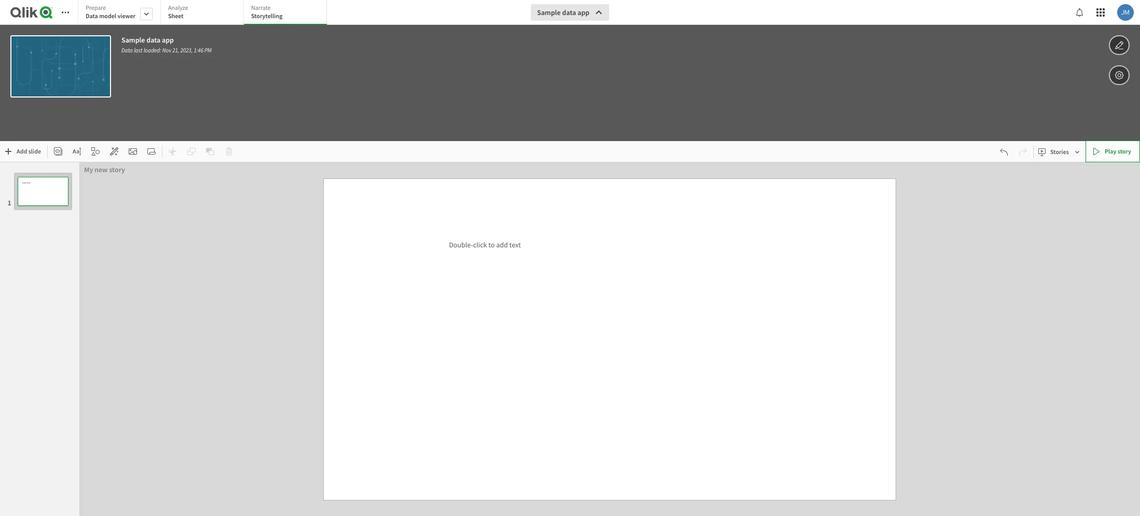 Task type: locate. For each thing, give the bounding box(es) containing it.
sample
[[537, 8, 561, 17], [121, 35, 145, 45]]

0 vertical spatial story
[[1118, 147, 1131, 155]]

story right play
[[1118, 147, 1131, 155]]

data for sample data app data last loaded: nov 21, 2023, 1:46 pm
[[146, 35, 160, 45]]

application
[[0, 0, 1140, 516]]

0 horizontal spatial sample
[[121, 35, 145, 45]]

shapes library image
[[91, 147, 100, 156]]

data for sample data app
[[562, 8, 576, 17]]

1 vertical spatial app
[[162, 35, 174, 45]]

0 horizontal spatial data
[[146, 35, 160, 45]]

data down the prepare
[[86, 12, 98, 20]]

add slide
[[17, 147, 41, 155]]

model
[[99, 12, 116, 20]]

1 horizontal spatial sample
[[537, 8, 561, 17]]

story
[[1118, 147, 1131, 155], [109, 165, 125, 174]]

1 vertical spatial data
[[146, 35, 160, 45]]

sample data app
[[537, 8, 590, 17]]

sample data app button
[[531, 4, 609, 21]]

add for add text
[[22, 181, 26, 184]]

double-click to add text
[[449, 240, 521, 250]]

app inside button
[[578, 8, 590, 17]]

toolbar
[[0, 0, 1140, 141]]

1 horizontal spatial app
[[578, 8, 590, 17]]

sheet
[[168, 12, 184, 20]]

add left slide
[[17, 147, 27, 155]]

toolbar containing sample data app
[[0, 0, 1140, 141]]

slide
[[28, 147, 41, 155]]

sample data app data last loaded: nov 21, 2023, 1:46 pm
[[121, 35, 212, 54]]

undo image
[[1000, 148, 1009, 156]]

data inside sample data app data last loaded: nov 21, 2023, 1:46 pm
[[146, 35, 160, 45]]

double-
[[449, 240, 473, 250]]

0 vertical spatial add
[[17, 147, 27, 155]]

add
[[17, 147, 27, 155], [22, 181, 26, 184]]

sample inside button
[[537, 8, 561, 17]]

text right add
[[509, 240, 521, 250]]

add down 'add slide' button
[[22, 181, 26, 184]]

1 vertical spatial text
[[509, 240, 521, 250]]

1 horizontal spatial data
[[562, 8, 576, 17]]

0 vertical spatial app
[[578, 8, 590, 17]]

0 vertical spatial data
[[562, 8, 576, 17]]

1 horizontal spatial data
[[121, 47, 133, 54]]

0 horizontal spatial app
[[162, 35, 174, 45]]

1 vertical spatial story
[[109, 165, 125, 174]]

0 horizontal spatial story
[[109, 165, 125, 174]]

app options image
[[1115, 69, 1124, 81]]

add for add slide
[[17, 147, 27, 155]]

data left "last"
[[121, 47, 133, 54]]

text down add slide
[[27, 181, 31, 184]]

1 vertical spatial sample
[[121, 35, 145, 45]]

1 horizontal spatial text
[[509, 240, 521, 250]]

1 vertical spatial data
[[121, 47, 133, 54]]

0 vertical spatial sample
[[537, 8, 561, 17]]

narrate storytelling
[[251, 4, 283, 20]]

0 horizontal spatial data
[[86, 12, 98, 20]]

sample for sample data app data last loaded: nov 21, 2023, 1:46 pm
[[121, 35, 145, 45]]

add
[[496, 240, 508, 250]]

data
[[562, 8, 576, 17], [146, 35, 160, 45]]

my
[[84, 165, 93, 174]]

sample inside sample data app data last loaded: nov 21, 2023, 1:46 pm
[[121, 35, 145, 45]]

app
[[578, 8, 590, 17], [162, 35, 174, 45]]

edit image
[[1115, 39, 1124, 51]]

story right new
[[109, 165, 125, 174]]

app inside sample data app data last loaded: nov 21, 2023, 1:46 pm
[[162, 35, 174, 45]]

0 vertical spatial data
[[86, 12, 98, 20]]

new
[[95, 165, 108, 174]]

narrate
[[251, 4, 271, 11]]

media objects image
[[129, 147, 137, 156]]

add inside button
[[17, 147, 27, 155]]

0 vertical spatial text
[[27, 181, 31, 184]]

tab list
[[78, 0, 331, 26]]

data inside sample data app data last loaded: nov 21, 2023, 1:46 pm
[[121, 47, 133, 54]]

1 vertical spatial add
[[22, 181, 26, 184]]

data inside button
[[562, 8, 576, 17]]

1 horizontal spatial story
[[1118, 147, 1131, 155]]

text
[[27, 181, 31, 184], [509, 240, 521, 250]]

storytelling
[[251, 12, 283, 20]]

data
[[86, 12, 98, 20], [121, 47, 133, 54]]

add slide button
[[2, 143, 45, 160]]

add text
[[22, 181, 31, 184]]



Task type: describe. For each thing, give the bounding box(es) containing it.
21,
[[172, 47, 179, 54]]

story inside button
[[1118, 147, 1131, 155]]

analyze
[[168, 4, 188, 11]]

to
[[489, 240, 495, 250]]

snapshot library image
[[54, 147, 62, 156]]

data inside prepare data model viewer
[[86, 12, 98, 20]]

loaded:
[[144, 47, 161, 54]]

application containing sample data app
[[0, 0, 1140, 516]]

2023,
[[180, 47, 193, 54]]

jeremy miller image
[[1117, 4, 1134, 21]]

my new story
[[84, 165, 125, 174]]

sample for sample data app
[[537, 8, 561, 17]]

effects library image
[[110, 147, 118, 156]]

prepare
[[86, 4, 106, 11]]

play story
[[1105, 147, 1131, 155]]

0 horizontal spatial text
[[27, 181, 31, 184]]

play story button
[[1086, 141, 1140, 162]]

1:46
[[194, 47, 203, 54]]

pm
[[205, 47, 212, 54]]

last
[[134, 47, 142, 54]]

viewer
[[117, 12, 135, 20]]

app for sample data app data last loaded: nov 21, 2023, 1:46 pm
[[162, 35, 174, 45]]

sheet library image
[[147, 147, 156, 156]]

nov
[[162, 47, 171, 54]]

play
[[1105, 147, 1117, 155]]

tab list containing prepare
[[78, 0, 331, 26]]

prepare data model viewer
[[86, 4, 135, 20]]

click
[[473, 240, 487, 250]]

stories
[[1051, 148, 1069, 155]]

stories button
[[1036, 144, 1084, 160]]

app for sample data app
[[578, 8, 590, 17]]

text objects image
[[73, 147, 81, 156]]

analyze sheet
[[168, 4, 188, 20]]



Task type: vqa. For each thing, say whether or not it's contained in the screenshot.
Double-click to add text
yes



